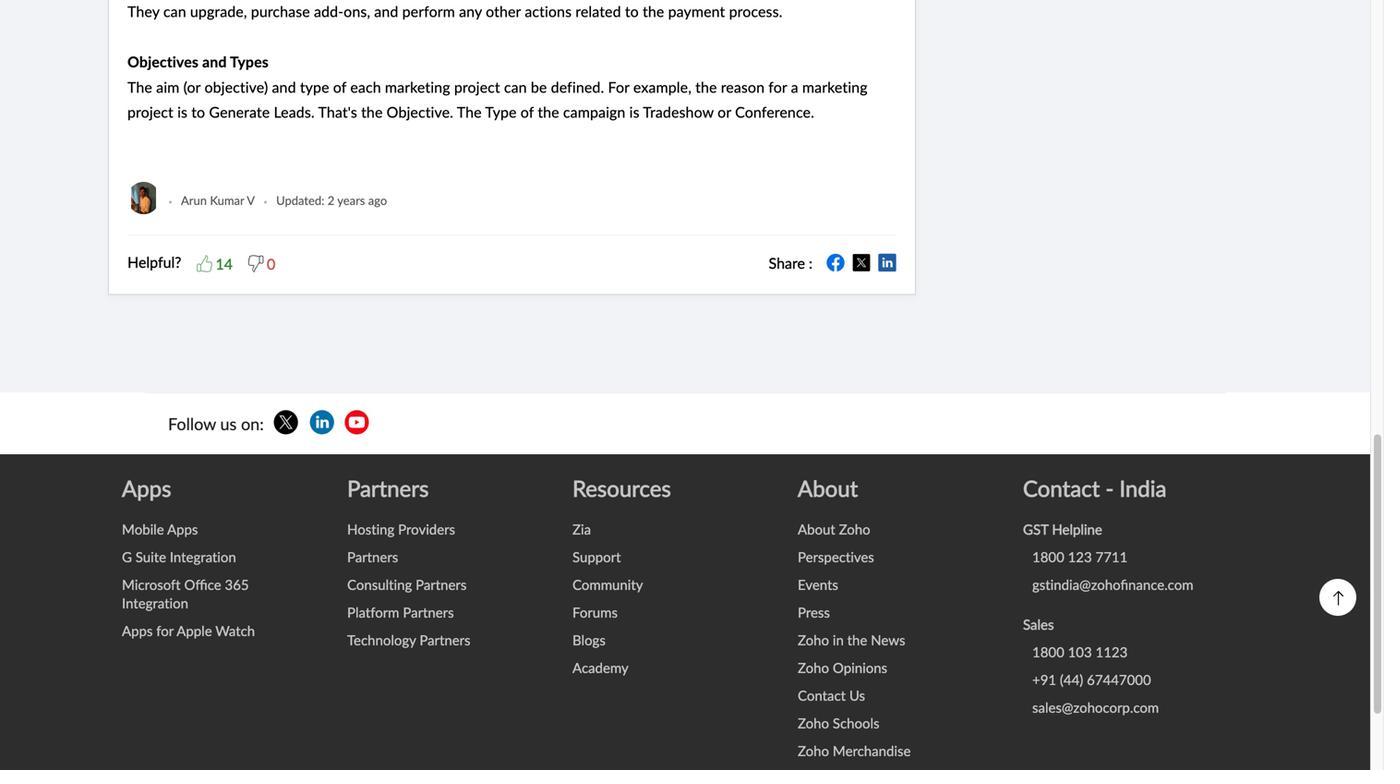 Task type: describe. For each thing, give the bounding box(es) containing it.
1800 inside gst helpline 1800 123 7711 gstindia@zohofinance.com
[[1032, 548, 1065, 567]]

twitter image
[[852, 254, 871, 272]]

+91
[[1032, 671, 1057, 690]]

helpful?
[[127, 252, 181, 272]]

press link
[[798, 599, 830, 627]]

2 marketing from the left
[[802, 77, 868, 97]]

about zoho perspectives events press zoho in the news zoho opinions contact us zoho schools zoho merchandise
[[798, 520, 911, 761]]

campaign
[[563, 102, 626, 122]]

type
[[300, 77, 329, 97]]

zia link
[[573, 516, 591, 544]]

type
[[485, 102, 517, 122]]

1800 123 7711 link
[[1032, 544, 1128, 571]]

contact inside about zoho perspectives events press zoho in the news zoho opinions contact us zoho schools zoho merchandise
[[798, 686, 846, 705]]

2 vertical spatial apps
[[122, 622, 153, 641]]

zoho up contact us link in the bottom right of the page
[[798, 659, 829, 678]]

hosting
[[347, 520, 395, 539]]

apple
[[177, 622, 212, 641]]

consulting
[[347, 576, 412, 594]]

0 horizontal spatial project
[[127, 102, 174, 122]]

mobile apps link
[[122, 516, 198, 544]]

sales link
[[1023, 611, 1054, 639]]

the left reason
[[695, 77, 717, 97]]

example,
[[633, 77, 692, 97]]

us
[[849, 686, 865, 705]]

365
[[225, 576, 249, 594]]

reason
[[721, 77, 765, 97]]

partners up hosting providers link
[[347, 473, 429, 503]]

123
[[1068, 548, 1092, 567]]

suite
[[136, 548, 166, 567]]

(44)
[[1060, 671, 1084, 690]]

can
[[504, 77, 527, 97]]

blogs link
[[573, 627, 606, 654]]

1 horizontal spatial and
[[272, 77, 296, 97]]

the down "each"
[[361, 102, 383, 122]]

partners link
[[347, 544, 398, 571]]

platform
[[347, 603, 399, 622]]

1800 inside the sales 1800 103 1123 +91 (44) 67447000 sales@zohocorp.com
[[1032, 643, 1065, 662]]

2
[[328, 192, 335, 209]]

to
[[191, 102, 205, 122]]

share :
[[769, 252, 813, 273]]

arun kumar v
[[181, 192, 255, 209]]

opinions
[[833, 659, 888, 678]]

hosting providers link
[[347, 516, 455, 544]]

gst helpline link
[[1023, 516, 1102, 544]]

facebook image
[[827, 254, 845, 272]]

sales@zohocorp.com
[[1032, 698, 1159, 717]]

updated:
[[276, 192, 325, 209]]

contact - india
[[1023, 473, 1167, 503]]

on:
[[241, 412, 264, 436]]

merchandise
[[833, 742, 911, 761]]

the inside about zoho perspectives events press zoho in the news zoho opinions contact us zoho schools zoho merchandise
[[847, 631, 867, 650]]

objective)
[[204, 77, 268, 97]]

sales
[[1023, 615, 1054, 634]]

watch
[[215, 622, 255, 641]]

g suite integration link
[[122, 544, 236, 571]]

conference.
[[735, 102, 814, 122]]

microsoft office 365 integration link
[[122, 571, 310, 618]]

leads.
[[274, 102, 315, 122]]

67447000
[[1087, 671, 1151, 690]]

103
[[1068, 643, 1092, 662]]

about for about
[[798, 473, 858, 503]]

or
[[718, 102, 731, 122]]

1 horizontal spatial the
[[457, 102, 482, 122]]

community link
[[573, 571, 643, 599]]

share
[[769, 252, 805, 273]]

1 vertical spatial integration
[[122, 594, 188, 613]]

community
[[573, 576, 643, 594]]

that's
[[318, 102, 357, 122]]

perspectives
[[798, 548, 874, 567]]

india
[[1120, 473, 1167, 503]]

hosting providers partners consulting partners platform partners technology partners
[[347, 520, 471, 650]]

zoho down zoho schools link at the bottom of the page
[[798, 742, 829, 761]]

zia
[[573, 520, 591, 539]]

:
[[809, 252, 813, 273]]

zoho opinions link
[[798, 654, 888, 682]]

g
[[122, 548, 132, 567]]

objectives
[[127, 52, 199, 70]]

kumar
[[210, 192, 244, 209]]

support
[[573, 548, 621, 567]]

for inside the 'objectives and types the aim (or objective) and type of each marketing project can be defined. for example, the reason for a marketing project is to generate leads. that's the objective. the type of the campaign is tradeshow or conference.'
[[769, 77, 787, 97]]

1 marketing from the left
[[385, 77, 450, 97]]

in
[[833, 631, 844, 650]]

each
[[350, 77, 381, 97]]

objective.
[[387, 102, 453, 122]]



Task type: vqa. For each thing, say whether or not it's contained in the screenshot.
A Gif showing how to edit the email address that is registered incorrectly. image
no



Task type: locate. For each thing, give the bounding box(es) containing it.
for left the "apple"
[[156, 622, 174, 641]]

1 horizontal spatial for
[[769, 77, 787, 97]]

aim
[[156, 77, 180, 97]]

1 vertical spatial contact
[[798, 686, 846, 705]]

1 vertical spatial about
[[798, 520, 836, 539]]

0 vertical spatial about
[[798, 473, 858, 503]]

0 vertical spatial contact
[[1023, 473, 1100, 503]]

about
[[798, 473, 858, 503], [798, 520, 836, 539]]

0 horizontal spatial marketing
[[385, 77, 450, 97]]

microsoft
[[122, 576, 181, 594]]

about inside about zoho perspectives events press zoho in the news zoho opinions contact us zoho schools zoho merchandise
[[798, 520, 836, 539]]

1 1800 from the top
[[1032, 548, 1065, 567]]

contact up zoho schools link at the bottom of the page
[[798, 686, 846, 705]]

zoho in the news link
[[798, 627, 905, 654]]

contact up gst helpline link
[[1023, 473, 1100, 503]]

integration up apps for apple watch 'link'
[[122, 594, 188, 613]]

events link
[[798, 571, 838, 599]]

1 vertical spatial of
[[521, 102, 534, 122]]

blogs
[[573, 631, 606, 650]]

be
[[531, 77, 547, 97]]

1 vertical spatial 1800
[[1032, 643, 1065, 662]]

linkedin image
[[878, 254, 897, 272]]

14
[[216, 253, 233, 274]]

1 vertical spatial apps
[[167, 520, 198, 539]]

project up type
[[454, 77, 500, 97]]

about for about zoho perspectives events press zoho in the news zoho opinions contact us zoho schools zoho merchandise
[[798, 520, 836, 539]]

about up 'about zoho' link
[[798, 473, 858, 503]]

partners up technology partners "link"
[[403, 603, 454, 622]]

1 vertical spatial and
[[272, 77, 296, 97]]

1800 down gst
[[1032, 548, 1065, 567]]

years
[[337, 192, 365, 209]]

0 vertical spatial of
[[333, 77, 346, 97]]

-
[[1106, 473, 1114, 503]]

1 vertical spatial for
[[156, 622, 174, 641]]

sales@zohocorp.com link
[[1032, 694, 1159, 722]]

platform partners link
[[347, 599, 454, 627]]

apps
[[122, 473, 171, 503], [167, 520, 198, 539], [122, 622, 153, 641]]

1123
[[1096, 643, 1128, 662]]

defined.
[[551, 77, 604, 97]]

arun
[[181, 192, 207, 209]]

mobile
[[122, 520, 164, 539]]

sales 1800 103 1123 +91 (44) 67447000 sales@zohocorp.com
[[1023, 615, 1159, 717]]

apps up g suite integration link at the bottom of the page
[[167, 520, 198, 539]]

1 is from the left
[[177, 102, 187, 122]]

partners
[[347, 473, 429, 503], [347, 548, 398, 567], [416, 576, 467, 594], [403, 603, 454, 622], [420, 631, 471, 650]]

0 horizontal spatial for
[[156, 622, 174, 641]]

forums link
[[573, 599, 618, 627]]

0 horizontal spatial is
[[177, 102, 187, 122]]

us
[[220, 412, 237, 436]]

the left type
[[457, 102, 482, 122]]

press
[[798, 603, 830, 622]]

of
[[333, 77, 346, 97], [521, 102, 534, 122]]

news
[[871, 631, 905, 650]]

0 vertical spatial project
[[454, 77, 500, 97]]

1800
[[1032, 548, 1065, 567], [1032, 643, 1065, 662]]

partners down the platform partners 'link'
[[420, 631, 471, 650]]

and up the objective) on the left top
[[202, 52, 227, 70]]

marketing right 'a'
[[802, 77, 868, 97]]

events
[[798, 576, 838, 594]]

resources
[[573, 473, 671, 503]]

1 horizontal spatial contact
[[1023, 473, 1100, 503]]

(or
[[183, 77, 201, 97]]

zia support community forums blogs academy
[[573, 520, 643, 678]]

follow
[[168, 412, 216, 436]]

integration
[[170, 548, 236, 567], [122, 594, 188, 613]]

1 horizontal spatial project
[[454, 77, 500, 97]]

for inside mobile apps g suite integration microsoft office 365 integration apps for apple watch
[[156, 622, 174, 641]]

project
[[454, 77, 500, 97], [127, 102, 174, 122]]

academy link
[[573, 654, 629, 682]]

gst
[[1023, 520, 1049, 539]]

for left 'a'
[[769, 77, 787, 97]]

gstindia@zohofinance.com link
[[1032, 571, 1194, 599]]

about zoho link
[[798, 516, 871, 544]]

0 horizontal spatial the
[[127, 77, 152, 97]]

1 vertical spatial project
[[127, 102, 174, 122]]

zoho up perspectives
[[839, 520, 871, 539]]

0 vertical spatial apps
[[122, 473, 171, 503]]

marketing up objective.
[[385, 77, 450, 97]]

0 horizontal spatial contact
[[798, 686, 846, 705]]

the down be
[[538, 102, 559, 122]]

technology partners link
[[347, 627, 471, 654]]

0 horizontal spatial and
[[202, 52, 227, 70]]

1 horizontal spatial of
[[521, 102, 534, 122]]

1 horizontal spatial is
[[629, 102, 640, 122]]

partners down the hosting
[[347, 548, 398, 567]]

v
[[247, 192, 255, 209]]

the right in
[[847, 631, 867, 650]]

1800 up '+91'
[[1032, 643, 1065, 662]]

for
[[608, 77, 630, 97]]

helpline
[[1052, 520, 1102, 539]]

2 about from the top
[[798, 520, 836, 539]]

0 vertical spatial 1800
[[1032, 548, 1065, 567]]

1 horizontal spatial marketing
[[802, 77, 868, 97]]

about up perspectives
[[798, 520, 836, 539]]

is down for
[[629, 102, 640, 122]]

2 is from the left
[[629, 102, 640, 122]]

mobile apps g suite integration microsoft office 365 integration apps for apple watch
[[122, 520, 255, 641]]

technology
[[347, 631, 416, 650]]

perspectives link
[[798, 544, 874, 571]]

partners up the platform partners 'link'
[[416, 576, 467, 594]]

providers
[[398, 520, 455, 539]]

2 1800 from the top
[[1032, 643, 1065, 662]]

zoho left in
[[798, 631, 829, 650]]

integration up office
[[170, 548, 236, 567]]

academy
[[573, 659, 629, 678]]

a
[[791, 77, 799, 97]]

1800 103 1123 link
[[1032, 639, 1128, 666]]

1 about from the top
[[798, 473, 858, 503]]

apps for apple watch link
[[122, 618, 255, 645]]

the left aim
[[127, 77, 152, 97]]

+91 (44) 67447000 link
[[1032, 666, 1151, 694]]

generate
[[209, 102, 270, 122]]

0 vertical spatial the
[[127, 77, 152, 97]]

and up "leads." at the top of the page
[[272, 77, 296, 97]]

is
[[177, 102, 187, 122], [629, 102, 640, 122]]

project down aim
[[127, 102, 174, 122]]

7711
[[1096, 548, 1128, 567]]

forums
[[573, 603, 618, 622]]

ago
[[368, 192, 387, 209]]

contact
[[1023, 473, 1100, 503], [798, 686, 846, 705]]

objectives and types the aim (or objective) and type of each marketing project can be defined. for example, the reason for a marketing project is to generate leads. that's the objective. the type of the campaign is tradeshow or conference.
[[127, 52, 868, 122]]

schools
[[833, 714, 880, 733]]

zoho
[[839, 520, 871, 539], [798, 631, 829, 650], [798, 659, 829, 678], [798, 714, 829, 733], [798, 742, 829, 761]]

0 vertical spatial for
[[769, 77, 787, 97]]

contact us link
[[798, 682, 865, 710]]

is left to
[[177, 102, 187, 122]]

1 vertical spatial the
[[457, 102, 482, 122]]

apps down microsoft
[[122, 622, 153, 641]]

0 vertical spatial and
[[202, 52, 227, 70]]

apps up mobile
[[122, 473, 171, 503]]

zoho down contact us link in the bottom right of the page
[[798, 714, 829, 733]]

tradeshow
[[643, 102, 714, 122]]

gst helpline 1800 123 7711 gstindia@zohofinance.com
[[1023, 520, 1194, 594]]

0 horizontal spatial of
[[333, 77, 346, 97]]

office
[[184, 576, 221, 594]]

for
[[769, 77, 787, 97], [156, 622, 174, 641]]

updated: 2 years ago
[[276, 192, 387, 209]]

types
[[230, 52, 269, 70]]

zoho schools link
[[798, 710, 880, 738]]

follow us on:
[[168, 412, 264, 436]]

0 vertical spatial integration
[[170, 548, 236, 567]]



